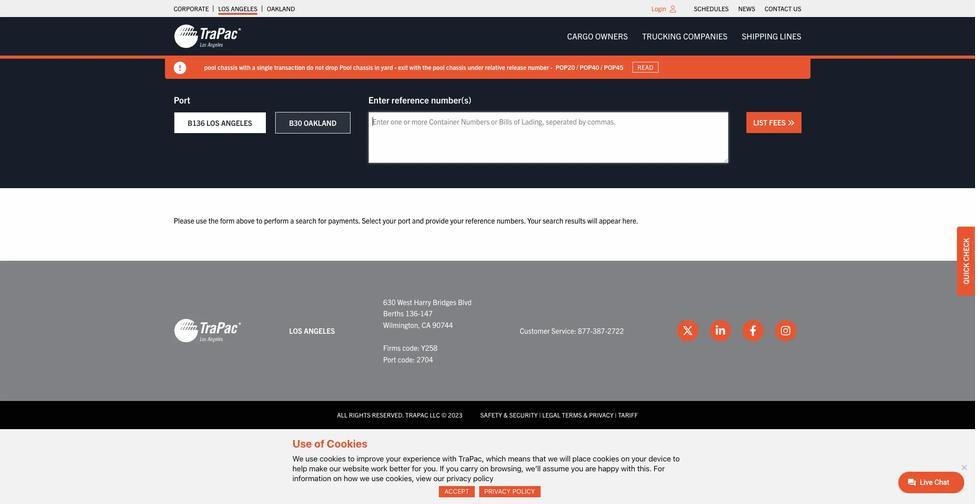 Task type: describe. For each thing, give the bounding box(es) containing it.
cargo
[[567, 31, 593, 41]]

number
[[528, 63, 549, 71]]

contact
[[765, 4, 792, 13]]

contact us link
[[765, 2, 801, 15]]

login
[[651, 4, 666, 13]]

2 pool from the left
[[433, 63, 445, 71]]

legal
[[542, 411, 560, 419]]

release
[[507, 63, 526, 71]]

transaction
[[274, 63, 305, 71]]

corporate
[[174, 4, 209, 13]]

shipping
[[742, 31, 778, 41]]

1 horizontal spatial reference
[[465, 216, 495, 225]]

privacy
[[447, 474, 471, 483]]

2 los angeles image from the top
[[174, 318, 241, 344]]

appear
[[599, 216, 621, 225]]

y258
[[421, 343, 438, 352]]

2 / from the left
[[601, 63, 602, 71]]

all rights reserved. trapac llc © 2023
[[337, 411, 462, 419]]

privacy policy
[[484, 488, 535, 495]]

device
[[649, 454, 671, 463]]

firms
[[383, 343, 401, 352]]

policy
[[473, 474, 493, 483]]

drop
[[325, 63, 338, 71]]

wilmington,
[[383, 320, 420, 329]]

shipping lines link
[[735, 27, 808, 45]]

safety & security | legal terms & privacy | tariff
[[480, 411, 638, 419]]

b136
[[188, 118, 205, 127]]

customer
[[520, 326, 550, 335]]

safety & security link
[[480, 411, 538, 419]]

0 horizontal spatial we
[[360, 474, 369, 483]]

owners
[[595, 31, 628, 41]]

help
[[293, 464, 307, 473]]

1 pool from the left
[[204, 63, 216, 71]]

use
[[293, 438, 312, 450]]

form
[[220, 216, 234, 225]]

0 vertical spatial reference
[[392, 94, 429, 105]]

we'll
[[525, 464, 541, 473]]

solid image
[[174, 62, 186, 74]]

shipping lines
[[742, 31, 801, 41]]

customer service: 877-387-2722
[[520, 326, 624, 335]]

read link
[[632, 62, 658, 73]]

website
[[343, 464, 369, 473]]

banner containing cargo owners
[[0, 17, 975, 79]]

and
[[412, 216, 424, 225]]

your right provide
[[450, 216, 464, 225]]

assume
[[543, 464, 569, 473]]

provide
[[425, 216, 448, 225]]

lines
[[780, 31, 801, 41]]

work
[[371, 464, 387, 473]]

0 horizontal spatial for
[[318, 216, 327, 225]]

list fees
[[753, 118, 787, 127]]

1 & from the left
[[503, 411, 508, 419]]

schedules link
[[694, 2, 729, 15]]

387-
[[593, 326, 607, 335]]

if
[[440, 464, 444, 473]]

terms
[[562, 411, 582, 419]]

with left this.
[[621, 464, 635, 473]]

not
[[315, 63, 324, 71]]

2 search from the left
[[543, 216, 563, 225]]

oakland link
[[267, 2, 295, 15]]

please use the form above to perform a search for payments. select your port and provide your reference numbers. your search results will appear here.
[[174, 216, 638, 225]]

above
[[236, 216, 255, 225]]

port
[[398, 216, 410, 225]]

tariff link
[[618, 411, 638, 419]]

your up this.
[[631, 454, 647, 463]]

legal terms & privacy link
[[542, 411, 614, 419]]

safety
[[480, 411, 502, 419]]

1 vertical spatial use
[[305, 454, 318, 463]]

security
[[509, 411, 538, 419]]

with left single
[[239, 63, 251, 71]]

contact us
[[765, 4, 801, 13]]

90744
[[432, 320, 453, 329]]

quick check
[[962, 238, 971, 284]]

trucking companies
[[642, 31, 727, 41]]

pop20
[[555, 63, 575, 71]]

your left port
[[383, 216, 396, 225]]

los angeles inside footer
[[289, 326, 335, 335]]

pop40
[[580, 63, 599, 71]]

list fees button
[[747, 112, 801, 133]]

trapac,
[[458, 454, 484, 463]]

0 vertical spatial los
[[218, 4, 229, 13]]

0 horizontal spatial our
[[329, 464, 341, 473]]

read
[[637, 63, 653, 71]]

2704
[[417, 355, 433, 364]]

west
[[397, 297, 412, 306]]

that
[[532, 454, 546, 463]]

harry
[[414, 297, 431, 306]]

2 vertical spatial angeles
[[304, 326, 335, 335]]

do
[[307, 63, 313, 71]]

2 | from the left
[[615, 411, 617, 419]]

make
[[309, 464, 327, 473]]

menu bar containing schedules
[[689, 2, 806, 15]]

0 vertical spatial we
[[548, 454, 558, 463]]

service:
[[551, 326, 576, 335]]

improve
[[357, 454, 384, 463]]

are
[[585, 464, 596, 473]]

1 vertical spatial code:
[[398, 355, 415, 364]]

schedules
[[694, 4, 729, 13]]

experience
[[403, 454, 440, 463]]

policy
[[512, 488, 535, 495]]

results
[[565, 216, 586, 225]]

we
[[293, 454, 303, 463]]

1 vertical spatial privacy
[[484, 488, 511, 495]]

2 vertical spatial los
[[289, 326, 302, 335]]

1 you from the left
[[446, 464, 458, 473]]

means
[[508, 454, 531, 463]]

2023
[[448, 411, 462, 419]]

happy
[[598, 464, 619, 473]]

you.
[[423, 464, 438, 473]]

0 vertical spatial will
[[587, 216, 597, 225]]

877-
[[578, 326, 593, 335]]

1 horizontal spatial privacy
[[589, 411, 614, 419]]



Task type: vqa. For each thing, say whether or not it's contained in the screenshot.
the topmost 2020
no



Task type: locate. For each thing, give the bounding box(es) containing it.
0 vertical spatial los angeles
[[218, 4, 257, 13]]

2 horizontal spatial use
[[371, 474, 384, 483]]

banner
[[0, 17, 975, 79]]

your up better
[[386, 454, 401, 463]]

2 & from the left
[[583, 411, 588, 419]]

1 / from the left
[[576, 63, 578, 71]]

oakland right the los angeles link at the top left of page
[[267, 4, 295, 13]]

1 horizontal spatial -
[[550, 63, 553, 71]]

for
[[654, 464, 665, 473]]

0 vertical spatial code:
[[402, 343, 419, 352]]

1 horizontal spatial &
[[583, 411, 588, 419]]

companies
[[683, 31, 727, 41]]

trucking
[[642, 31, 681, 41]]

menu bar down light icon
[[560, 27, 808, 45]]

1 vertical spatial los
[[206, 118, 219, 127]]

our right make on the bottom of page
[[329, 464, 341, 473]]

the inside banner
[[422, 63, 431, 71]]

1 horizontal spatial use
[[305, 454, 318, 463]]

| left legal
[[539, 411, 541, 419]]

0 horizontal spatial reference
[[392, 94, 429, 105]]

0 horizontal spatial |
[[539, 411, 541, 419]]

select
[[362, 216, 381, 225]]

use
[[196, 216, 207, 225], [305, 454, 318, 463], [371, 474, 384, 483]]

under
[[468, 63, 484, 71]]

1 horizontal spatial we
[[548, 454, 558, 463]]

perform
[[264, 216, 289, 225]]

quick check link
[[957, 227, 975, 296]]

0 vertical spatial port
[[174, 94, 190, 105]]

los angeles image
[[174, 24, 241, 49], [174, 318, 241, 344]]

cookies
[[327, 438, 367, 450]]

we down website
[[360, 474, 369, 483]]

2 chassis from the left
[[353, 63, 373, 71]]

0 vertical spatial oakland
[[267, 4, 295, 13]]

menu bar containing cargo owners
[[560, 27, 808, 45]]

footer
[[0, 261, 975, 429]]

1 vertical spatial a
[[290, 216, 294, 225]]

will up assume
[[560, 454, 570, 463]]

1 vertical spatial we
[[360, 474, 369, 483]]

2 vertical spatial on
[[333, 474, 342, 483]]

0 horizontal spatial &
[[503, 411, 508, 419]]

browsing,
[[490, 464, 524, 473]]

1 horizontal spatial /
[[601, 63, 602, 71]]

& right safety
[[503, 411, 508, 419]]

blvd
[[458, 297, 472, 306]]

2 - from the left
[[550, 63, 553, 71]]

number(s)
[[431, 94, 471, 105]]

0 horizontal spatial the
[[208, 216, 218, 225]]

port up b136
[[174, 94, 190, 105]]

to right above
[[256, 216, 262, 225]]

2 you from the left
[[571, 464, 583, 473]]

use right please
[[196, 216, 207, 225]]

1 search from the left
[[296, 216, 316, 225]]

- left exit
[[394, 63, 397, 71]]

1 horizontal spatial cookies
[[593, 454, 619, 463]]

a
[[252, 63, 255, 71], [290, 216, 294, 225]]

use up make on the bottom of page
[[305, 454, 318, 463]]

on left the 'device' in the bottom of the page
[[621, 454, 630, 463]]

no image
[[959, 463, 968, 472]]

/ left pop45
[[601, 63, 602, 71]]

list
[[753, 118, 767, 127]]

0 horizontal spatial -
[[394, 63, 397, 71]]

chassis left under
[[446, 63, 466, 71]]

a right perform
[[290, 216, 294, 225]]

code: up 2704
[[402, 343, 419, 352]]

trapac
[[405, 411, 428, 419]]

1 horizontal spatial will
[[587, 216, 597, 225]]

cookies up happy
[[593, 454, 619, 463]]

2 horizontal spatial on
[[621, 454, 630, 463]]

&
[[503, 411, 508, 419], [583, 411, 588, 419]]

0 horizontal spatial search
[[296, 216, 316, 225]]

of
[[314, 438, 324, 450]]

better
[[389, 464, 410, 473]]

information
[[293, 474, 331, 483]]

with right exit
[[409, 63, 421, 71]]

1 cookies from the left
[[320, 454, 346, 463]]

light image
[[670, 5, 676, 13]]

reserved.
[[372, 411, 404, 419]]

1 vertical spatial los angeles image
[[174, 318, 241, 344]]

oakland right the b30
[[304, 118, 337, 127]]

which
[[486, 454, 506, 463]]

0 vertical spatial menu bar
[[689, 2, 806, 15]]

how
[[344, 474, 358, 483]]

2722
[[607, 326, 624, 335]]

1 vertical spatial on
[[480, 464, 488, 473]]

your
[[383, 216, 396, 225], [450, 216, 464, 225], [386, 454, 401, 463], [631, 454, 647, 463]]

0 horizontal spatial use
[[196, 216, 207, 225]]

this.
[[637, 464, 652, 473]]

1 horizontal spatial |
[[615, 411, 617, 419]]

0 horizontal spatial a
[[252, 63, 255, 71]]

| left 'tariff' link on the bottom of the page
[[615, 411, 617, 419]]

1 vertical spatial will
[[560, 454, 570, 463]]

will
[[587, 216, 597, 225], [560, 454, 570, 463]]

port down firms
[[383, 355, 396, 364]]

cookies up make on the bottom of page
[[320, 454, 346, 463]]

you right if
[[446, 464, 458, 473]]

for left the "payments."
[[318, 216, 327, 225]]

1 horizontal spatial los angeles
[[289, 326, 335, 335]]

for inside use of cookies we use cookies to improve your experience with trapac, which means that we will place cookies on your device to help make our website work better for you. if you carry on browsing, we'll assume you are happy with this. for information on how we use cookies, view our privacy policy
[[412, 464, 421, 473]]

privacy down policy
[[484, 488, 511, 495]]

on
[[621, 454, 630, 463], [480, 464, 488, 473], [333, 474, 342, 483]]

0 horizontal spatial port
[[174, 94, 190, 105]]

numbers.
[[497, 216, 526, 225]]

will inside use of cookies we use cookies to improve your experience with trapac, which means that we will place cookies on your device to help make our website work better for you. if you carry on browsing, we'll assume you are happy with this. for information on how we use cookies, view our privacy policy
[[560, 454, 570, 463]]

search right the your
[[543, 216, 563, 225]]

port inside firms code:  y258 port code:  2704
[[383, 355, 396, 364]]

the left form
[[208, 216, 218, 225]]

1 horizontal spatial you
[[571, 464, 583, 473]]

pool
[[339, 63, 352, 71]]

login link
[[651, 4, 666, 13]]

- right 'number'
[[550, 63, 553, 71]]

use of cookies we use cookies to improve your experience with trapac, which means that we will place cookies on your device to help make our website work better for you. if you carry on browsing, we'll assume you are happy with this. for information on how we use cookies, view our privacy policy
[[293, 438, 680, 483]]

reference left the numbers.
[[465, 216, 495, 225]]

we
[[548, 454, 558, 463], [360, 474, 369, 483]]

0 horizontal spatial to
[[256, 216, 262, 225]]

2 cookies from the left
[[593, 454, 619, 463]]

will right results
[[587, 216, 597, 225]]

in
[[374, 63, 380, 71]]

1 vertical spatial for
[[412, 464, 421, 473]]

1 vertical spatial the
[[208, 216, 218, 225]]

/
[[576, 63, 578, 71], [601, 63, 602, 71]]

/ left pop40
[[576, 63, 578, 71]]

0 horizontal spatial on
[[333, 474, 342, 483]]

on left how
[[333, 474, 342, 483]]

0 vertical spatial for
[[318, 216, 327, 225]]

0 vertical spatial privacy
[[589, 411, 614, 419]]

0 horizontal spatial cookies
[[320, 454, 346, 463]]

exit
[[398, 63, 408, 71]]

payments.
[[328, 216, 360, 225]]

2 horizontal spatial chassis
[[446, 63, 466, 71]]

solid image
[[787, 119, 795, 126]]

1 horizontal spatial to
[[348, 454, 355, 463]]

quick
[[962, 263, 971, 284]]

1 vertical spatial our
[[433, 474, 445, 483]]

1 horizontal spatial the
[[422, 63, 431, 71]]

0 horizontal spatial los angeles
[[218, 4, 257, 13]]

footer containing 630 west harry bridges blvd
[[0, 261, 975, 429]]

0 vertical spatial los angeles image
[[174, 24, 241, 49]]

1 | from the left
[[539, 411, 541, 419]]

menu bar
[[689, 2, 806, 15], [560, 27, 808, 45]]

reference
[[392, 94, 429, 105], [465, 216, 495, 225]]

with up if
[[442, 454, 457, 463]]

pool right solid image
[[204, 63, 216, 71]]

accept
[[444, 488, 469, 495]]

1 vertical spatial angeles
[[221, 118, 252, 127]]

los angeles
[[218, 4, 257, 13], [289, 326, 335, 335]]

0 vertical spatial use
[[196, 216, 207, 225]]

code: down firms
[[398, 355, 415, 364]]

0 vertical spatial on
[[621, 454, 630, 463]]

1 chassis from the left
[[217, 63, 238, 71]]

your
[[527, 216, 541, 225]]

Enter reference number(s) text field
[[368, 112, 729, 163]]

view
[[416, 474, 431, 483]]

0 horizontal spatial /
[[576, 63, 578, 71]]

0 horizontal spatial chassis
[[217, 63, 238, 71]]

2 horizontal spatial to
[[673, 454, 680, 463]]

1 vertical spatial los angeles
[[289, 326, 335, 335]]

1 vertical spatial menu bar
[[560, 27, 808, 45]]

1 vertical spatial reference
[[465, 216, 495, 225]]

0 vertical spatial angeles
[[231, 4, 257, 13]]

1 horizontal spatial oakland
[[304, 118, 337, 127]]

0 horizontal spatial privacy
[[484, 488, 511, 495]]

angeles
[[231, 4, 257, 13], [221, 118, 252, 127], [304, 326, 335, 335]]

a left single
[[252, 63, 255, 71]]

a inside banner
[[252, 63, 255, 71]]

cookies,
[[386, 474, 414, 483]]

1 los angeles image from the top
[[174, 24, 241, 49]]

enter
[[368, 94, 389, 105]]

chassis
[[217, 63, 238, 71], [353, 63, 373, 71], [446, 63, 466, 71]]

privacy
[[589, 411, 614, 419], [484, 488, 511, 495]]

chassis left single
[[217, 63, 238, 71]]

here.
[[622, 216, 638, 225]]

to right the 'device' in the bottom of the page
[[673, 454, 680, 463]]

search right perform
[[296, 216, 316, 225]]

single
[[257, 63, 273, 71]]

1 horizontal spatial pool
[[433, 63, 445, 71]]

to up website
[[348, 454, 355, 463]]

accept link
[[439, 486, 475, 498]]

oakland
[[267, 4, 295, 13], [304, 118, 337, 127]]

yard
[[381, 63, 393, 71]]

0 horizontal spatial you
[[446, 464, 458, 473]]

port
[[174, 94, 190, 105], [383, 355, 396, 364]]

1 horizontal spatial port
[[383, 355, 396, 364]]

0 horizontal spatial pool
[[204, 63, 216, 71]]

1 horizontal spatial a
[[290, 216, 294, 225]]

1 horizontal spatial on
[[480, 464, 488, 473]]

0 vertical spatial our
[[329, 464, 341, 473]]

1 horizontal spatial search
[[543, 216, 563, 225]]

1 - from the left
[[394, 63, 397, 71]]

0 vertical spatial the
[[422, 63, 431, 71]]

use down work
[[371, 474, 384, 483]]

630 west harry bridges blvd berths 136-147 wilmington, ca 90744
[[383, 297, 472, 329]]

the right exit
[[422, 63, 431, 71]]

1 horizontal spatial chassis
[[353, 63, 373, 71]]

2 vertical spatial use
[[371, 474, 384, 483]]

bridges
[[433, 297, 456, 306]]

1 vertical spatial oakland
[[304, 118, 337, 127]]

cargo owners link
[[560, 27, 635, 45]]

menu bar up shipping
[[689, 2, 806, 15]]

our down if
[[433, 474, 445, 483]]

1 horizontal spatial our
[[433, 474, 445, 483]]

& right terms
[[583, 411, 588, 419]]

1 vertical spatial port
[[383, 355, 396, 364]]

reference right enter
[[392, 94, 429, 105]]

we up assume
[[548, 454, 558, 463]]

|
[[539, 411, 541, 419], [615, 411, 617, 419]]

0 horizontal spatial will
[[560, 454, 570, 463]]

1 horizontal spatial for
[[412, 464, 421, 473]]

please
[[174, 216, 194, 225]]

b136 los angeles
[[188, 118, 252, 127]]

for
[[318, 216, 327, 225], [412, 464, 421, 473]]

news
[[738, 4, 755, 13]]

0 vertical spatial a
[[252, 63, 255, 71]]

our
[[329, 464, 341, 473], [433, 474, 445, 483]]

privacy left tariff
[[589, 411, 614, 419]]

firms code:  y258 port code:  2704
[[383, 343, 438, 364]]

for down experience
[[412, 464, 421, 473]]

chassis left in
[[353, 63, 373, 71]]

on up policy
[[480, 464, 488, 473]]

cargo owners
[[567, 31, 628, 41]]

you down the place
[[571, 464, 583, 473]]

3 chassis from the left
[[446, 63, 466, 71]]

pool up number(s)
[[433, 63, 445, 71]]

search
[[296, 216, 316, 225], [543, 216, 563, 225]]

0 horizontal spatial oakland
[[267, 4, 295, 13]]



